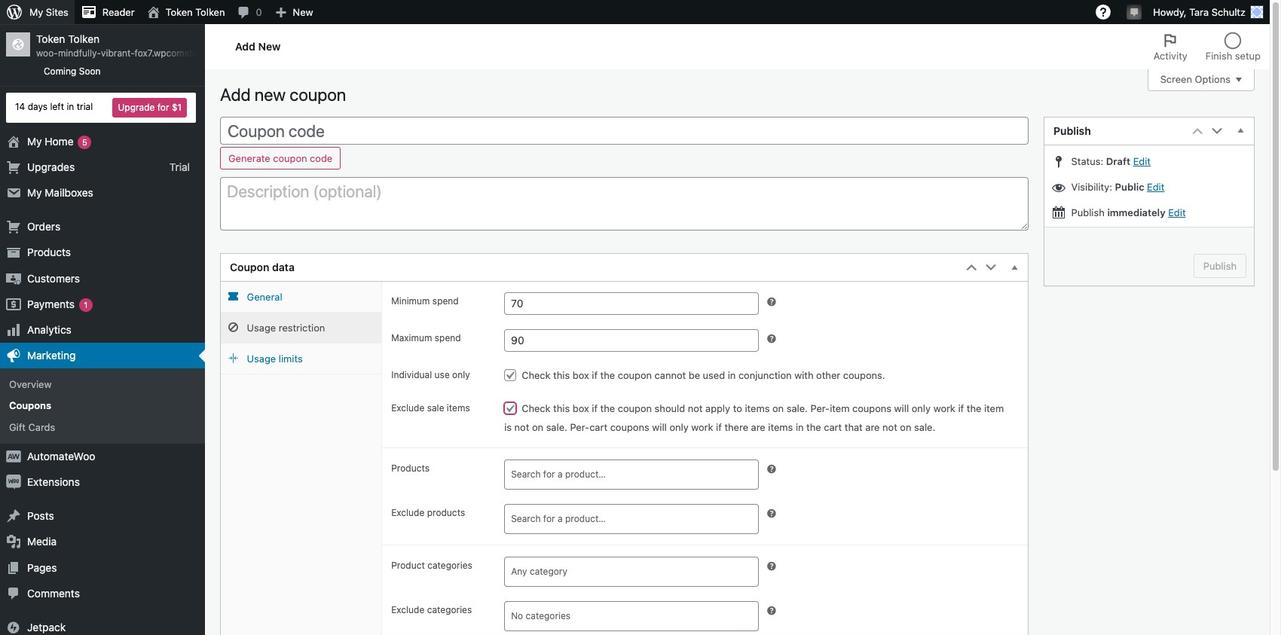 Task type: vqa. For each thing, say whether or not it's contained in the screenshot.
the General
yes



Task type: locate. For each thing, give the bounding box(es) containing it.
categories right product
[[428, 560, 472, 572]]

new down 0
[[258, 40, 281, 52]]

my left sites
[[29, 6, 43, 18]]

this right exclude sale items checkbox
[[553, 403, 570, 415]]

exclude products
[[391, 507, 465, 519]]

screen options
[[1161, 73, 1231, 86]]

spend right maximum
[[435, 333, 461, 344]]

restriction
[[279, 322, 325, 334]]

minimum spend
[[391, 296, 459, 307]]

exclude down product
[[391, 605, 425, 616]]

0 vertical spatial check
[[522, 370, 551, 382]]

1 horizontal spatial item
[[984, 403, 1004, 415]]

1 exclude from the top
[[391, 403, 425, 414]]

tara
[[1190, 6, 1209, 18]]

0 vertical spatial this
[[553, 370, 570, 382]]

spend
[[433, 296, 459, 307], [435, 333, 461, 344]]

tolken up the mindfully-
[[68, 32, 100, 45]]

tolken left the 0 link
[[195, 6, 225, 18]]

spend right minimum
[[433, 296, 459, 307]]

publish immediately edit
[[1069, 206, 1186, 219]]

token inside toolbar navigation
[[166, 6, 193, 18]]

0 vertical spatial categories
[[428, 560, 472, 572]]

1 vertical spatial edit
[[1147, 181, 1165, 193]]

code
[[289, 121, 325, 141], [310, 153, 333, 165]]

token up fox7.wpcomstaging.com
[[166, 6, 193, 18]]

0 horizontal spatial in
[[67, 101, 74, 112]]

jetpack
[[27, 621, 66, 634]]

exclude for exclude products
[[391, 507, 425, 519]]

1 horizontal spatial will
[[895, 403, 909, 415]]

on right that
[[900, 422, 912, 434]]

0 horizontal spatial products
[[27, 246, 71, 259]]

products link
[[0, 240, 205, 266]]

0 vertical spatial coupons
[[853, 403, 892, 415]]

publish down visibility:
[[1072, 206, 1105, 219]]

1 horizontal spatial tolken
[[195, 6, 225, 18]]

check inside check this box if the coupon should not apply to items on sale. per-item coupons will only work if the item is not on sale. per-cart coupons will only work if there are items in the cart that are not on sale.
[[522, 403, 551, 415]]

edit button for status: draft edit
[[1134, 155, 1151, 167]]

1 vertical spatial usage
[[247, 353, 276, 365]]

for
[[157, 101, 169, 113]]

woo-
[[36, 48, 58, 59]]

0 vertical spatial only
[[452, 370, 470, 381]]

coupons
[[9, 400, 51, 412]]

0 vertical spatial per-
[[811, 403, 830, 415]]

categories
[[428, 560, 472, 572], [427, 605, 472, 616]]

overview
[[9, 379, 52, 391]]

box inside check this box if the coupon should not apply to items on sale. per-item coupons will only work if the item is not on sale. per-cart coupons will only work if there are items in the cart that are not on sale.
[[573, 403, 589, 415]]

usage for usage limits
[[247, 353, 276, 365]]

1 box from the top
[[573, 370, 589, 382]]

0 horizontal spatial item
[[830, 403, 850, 415]]

1 horizontal spatial products
[[391, 463, 430, 474]]

my for my mailboxes
[[27, 186, 42, 199]]

categories for product categories
[[428, 560, 472, 572]]

search for a product… text field for exclude products
[[509, 509, 762, 530]]

publish for publish immediately edit
[[1072, 206, 1105, 219]]

are right there
[[751, 422, 766, 434]]

in right left
[[67, 101, 74, 112]]

0 vertical spatial usage
[[247, 322, 276, 334]]

edit button for visibility: public edit
[[1147, 181, 1165, 193]]

0 vertical spatial add
[[235, 40, 256, 52]]

1 vertical spatial edit button
[[1147, 181, 1165, 193]]

0 vertical spatial edit button
[[1134, 155, 1151, 167]]

this inside check this box if the coupon should not apply to items on sale. per-item coupons will only work if the item is not on sale. per-cart coupons will only work if there are items in the cart that are not on sale.
[[553, 403, 570, 415]]

1 vertical spatial coupon
[[230, 261, 269, 274]]

product
[[391, 560, 425, 572]]

product categories that the coupon will not be applied to, or that cannot be in the cart in order for the "fixed cart discount" to be applied. image
[[766, 605, 778, 617]]

0 vertical spatial spend
[[433, 296, 459, 307]]

this for check this box if the coupon cannot be used in conjunction with other coupons.
[[553, 370, 570, 382]]

0 vertical spatial search for a product… text field
[[509, 465, 762, 486]]

exclude left sale
[[391, 403, 425, 414]]

box for check this box if the coupon should not apply to items on sale. per-item coupons will only work if the item is not on sale. per-cart coupons will only work if there are items in the cart that are not on sale.
[[573, 403, 589, 415]]

edit right draft
[[1134, 155, 1151, 167]]

edit for draft
[[1134, 155, 1151, 167]]

on right is
[[532, 422, 544, 434]]

2 vertical spatial in
[[796, 422, 804, 434]]

new inside new "link"
[[293, 6, 313, 18]]

in
[[67, 101, 74, 112], [728, 370, 736, 382], [796, 422, 804, 434]]

0 vertical spatial exclude
[[391, 403, 425, 414]]

0 vertical spatial work
[[934, 403, 956, 415]]

customers link
[[0, 266, 205, 292]]

this for check this box if the coupon should not apply to items on sale. per-item coupons will only work if the item is not on sale. per-cart coupons will only work if there are items in the cart that are not on sale.
[[553, 403, 570, 415]]

1 vertical spatial this
[[553, 403, 570, 415]]

days
[[28, 101, 48, 112]]

1 horizontal spatial on
[[773, 403, 784, 415]]

1 horizontal spatial in
[[728, 370, 736, 382]]

coupons link
[[0, 395, 205, 417]]

1 vertical spatial tolken
[[68, 32, 100, 45]]

0 vertical spatial token
[[166, 6, 193, 18]]

0 vertical spatial new
[[293, 6, 313, 18]]

automatewoo link
[[0, 444, 205, 470]]

2 are from the left
[[866, 422, 880, 434]]

check right exclude sale items checkbox
[[522, 403, 551, 415]]

0 vertical spatial box
[[573, 370, 589, 382]]

0 horizontal spatial cart
[[590, 422, 608, 434]]

not left apply at bottom
[[688, 403, 703, 415]]

coupon up general
[[230, 261, 269, 274]]

work
[[934, 403, 956, 415], [692, 422, 714, 434]]

add for add new coupon
[[220, 84, 251, 105]]

0 horizontal spatial are
[[751, 422, 766, 434]]

usage
[[247, 322, 276, 334], [247, 353, 276, 365]]

2 vertical spatial my
[[27, 186, 42, 199]]

not right is
[[515, 422, 530, 434]]

exclude categories
[[391, 605, 472, 616]]

extensions link
[[0, 470, 205, 495]]

1 vertical spatial token
[[36, 32, 65, 45]]

1 vertical spatial will
[[652, 422, 667, 434]]

1 item from the left
[[830, 403, 850, 415]]

data
[[272, 261, 295, 274]]

pages link
[[0, 555, 205, 581]]

in inside navigation
[[67, 101, 74, 112]]

main menu navigation
[[0, 24, 237, 635]]

per- right is
[[570, 422, 590, 434]]

sale. right is
[[546, 422, 568, 434]]

this field allows you to set the minimum spend (subtotal) allowed to use the coupon. image
[[766, 296, 778, 308]]

search for a product… text field down should
[[509, 465, 762, 486]]

status:
[[1072, 155, 1104, 167]]

setup
[[1235, 50, 1261, 62]]

product categories
[[391, 560, 472, 572]]

usage down general
[[247, 322, 276, 334]]

3 exclude from the top
[[391, 605, 425, 616]]

0 horizontal spatial token
[[36, 32, 65, 45]]

edit button right public
[[1147, 181, 1165, 193]]

will
[[895, 403, 909, 415], [652, 422, 667, 434]]

1 horizontal spatial are
[[866, 422, 880, 434]]

1 cart from the left
[[590, 422, 608, 434]]

to
[[733, 403, 742, 415]]

sale. right that
[[914, 422, 936, 434]]

2 check from the top
[[522, 403, 551, 415]]

2 this from the top
[[553, 403, 570, 415]]

1 vertical spatial per-
[[570, 422, 590, 434]]

1 horizontal spatial token
[[166, 6, 193, 18]]

mindfully-
[[58, 48, 101, 59]]

tab list
[[1145, 24, 1270, 69]]

1 horizontal spatial new
[[293, 6, 313, 18]]

exclude sale items
[[391, 403, 470, 414]]

1 horizontal spatial only
[[670, 422, 689, 434]]

1 vertical spatial coupons
[[610, 422, 650, 434]]

products
[[427, 507, 465, 519]]

token up "woo-"
[[36, 32, 65, 45]]

usage left limits
[[247, 353, 276, 365]]

howdy,
[[1154, 6, 1187, 18]]

1 vertical spatial add
[[220, 84, 251, 105]]

trial
[[77, 101, 93, 112]]

1 vertical spatial my
[[27, 135, 42, 147]]

categories down product categories
[[427, 605, 472, 616]]

0 vertical spatial products
[[27, 246, 71, 259]]

customers
[[27, 272, 80, 285]]

edit button right draft
[[1134, 155, 1151, 167]]

token inside token tolken woo-mindfully-vibrant-fox7.wpcomstaging.com coming soon
[[36, 32, 65, 45]]

per-
[[811, 403, 830, 415], [570, 422, 590, 434]]

0 vertical spatial publish
[[1054, 124, 1091, 137]]

add for add new
[[235, 40, 256, 52]]

my for my sites
[[29, 6, 43, 18]]

coupon
[[228, 121, 285, 141], [230, 261, 269, 274]]

add left new
[[220, 84, 251, 105]]

2 usage from the top
[[247, 353, 276, 365]]

1 horizontal spatial coupons
[[853, 403, 892, 415]]

code up generate coupon code
[[289, 121, 325, 141]]

edit right public
[[1147, 181, 1165, 193]]

0 vertical spatial will
[[895, 403, 909, 415]]

1 vertical spatial spend
[[435, 333, 461, 344]]

None submit
[[1194, 254, 1247, 278]]

1 horizontal spatial cart
[[824, 422, 842, 434]]

0 horizontal spatial on
[[532, 422, 544, 434]]

search for a product… text field up any category text box
[[509, 509, 762, 530]]

edit
[[1134, 155, 1151, 167], [1147, 181, 1165, 193], [1169, 206, 1186, 219]]

Search for a product… text field
[[509, 465, 762, 486], [509, 509, 762, 530]]

1 vertical spatial new
[[258, 40, 281, 52]]

new right 0
[[293, 6, 313, 18]]

2 horizontal spatial not
[[883, 422, 898, 434]]

new
[[255, 84, 286, 105]]

edit button right 'immediately'
[[1169, 206, 1186, 219]]

1 vertical spatial only
[[912, 403, 931, 415]]

1 horizontal spatial per-
[[811, 403, 830, 415]]

1 vertical spatial check
[[522, 403, 551, 415]]

only
[[452, 370, 470, 381], [912, 403, 931, 415], [670, 422, 689, 434]]

this right individual use only option
[[553, 370, 570, 382]]

2 vertical spatial exclude
[[391, 605, 425, 616]]

my down 'upgrades'
[[27, 186, 42, 199]]

coupon left should
[[618, 403, 652, 415]]

coupons
[[853, 403, 892, 415], [610, 422, 650, 434]]

analytics
[[27, 323, 71, 336]]

0 horizontal spatial coupons
[[610, 422, 650, 434]]

not right that
[[883, 422, 898, 434]]

1 vertical spatial code
[[310, 153, 333, 165]]

products up customers at the top
[[27, 246, 71, 259]]

0 vertical spatial my
[[29, 6, 43, 18]]

tolken for token tolken
[[195, 6, 225, 18]]

2 search for a product… text field from the top
[[509, 509, 762, 530]]

1 vertical spatial categories
[[427, 605, 472, 616]]

0 horizontal spatial tolken
[[68, 32, 100, 45]]

are right that
[[866, 422, 880, 434]]

exclude left products
[[391, 507, 425, 519]]

media link
[[0, 529, 205, 555]]

home
[[45, 135, 74, 147]]

usage limits
[[247, 353, 303, 365]]

products up exclude products
[[391, 463, 430, 474]]

Description (optional) text field
[[220, 177, 1029, 231]]

in right used
[[728, 370, 736, 382]]

finish setup
[[1206, 50, 1261, 62]]

per- down other at the bottom of page
[[811, 403, 830, 415]]

1
[[84, 300, 88, 310]]

is
[[504, 422, 512, 434]]

code down coupon code
[[310, 153, 333, 165]]

1 check from the top
[[522, 370, 551, 382]]

2 box from the top
[[573, 403, 589, 415]]

on down conjunction
[[773, 403, 784, 415]]

apply
[[706, 403, 731, 415]]

0 horizontal spatial will
[[652, 422, 667, 434]]

publish
[[1054, 124, 1091, 137], [1072, 206, 1105, 219]]

0 vertical spatial coupon
[[228, 121, 285, 141]]

coupon for coupon data
[[230, 261, 269, 274]]

status: draft edit
[[1069, 155, 1151, 167]]

sale. down with on the right bottom
[[787, 403, 808, 415]]

publish up status:
[[1054, 124, 1091, 137]]

fox7.wpcomstaging.com
[[135, 48, 237, 59]]

box
[[573, 370, 589, 382], [573, 403, 589, 415]]

add down the 0 link
[[235, 40, 256, 52]]

tolken for token tolken woo-mindfully-vibrant-fox7.wpcomstaging.com coming soon
[[68, 32, 100, 45]]

immediately
[[1108, 206, 1166, 219]]

soon
[[79, 66, 101, 77]]

my inside toolbar navigation
[[29, 6, 43, 18]]

Individual use only checkbox
[[504, 370, 517, 382]]

other
[[816, 370, 841, 382]]

publish for publish
[[1054, 124, 1091, 137]]

2 vertical spatial edit
[[1169, 206, 1186, 219]]

activity button
[[1145, 24, 1197, 69]]

Maximum spend text field
[[504, 330, 759, 352]]

1 usage from the top
[[247, 322, 276, 334]]

1 vertical spatial products
[[391, 463, 430, 474]]

0 vertical spatial edit
[[1134, 155, 1151, 167]]

No categories text field
[[509, 606, 762, 627]]

coupons.
[[843, 370, 885, 382]]

1 vertical spatial publish
[[1072, 206, 1105, 219]]

individual
[[391, 370, 432, 381]]

2 exclude from the top
[[391, 507, 425, 519]]

there
[[725, 422, 749, 434]]

1 this from the top
[[553, 370, 570, 382]]

0 vertical spatial in
[[67, 101, 74, 112]]

1 horizontal spatial not
[[688, 403, 703, 415]]

products
[[27, 246, 71, 259], [391, 463, 430, 474]]

that
[[845, 422, 863, 434]]

maximum spend
[[391, 333, 461, 344]]

1 vertical spatial search for a product… text field
[[509, 509, 762, 530]]

box down maximum spend text box
[[573, 370, 589, 382]]

1 vertical spatial box
[[573, 403, 589, 415]]

1 vertical spatial work
[[692, 422, 714, 434]]

this field allows you to set the maximum spend (subtotal) allowed when using the coupon. image
[[766, 333, 778, 345]]

code inside generate coupon code link
[[310, 153, 333, 165]]

coupon up generate
[[228, 121, 285, 141]]

1 search for a product… text field from the top
[[509, 465, 762, 486]]

5
[[82, 137, 87, 147]]

check right individual use only option
[[522, 370, 551, 382]]

0
[[256, 6, 262, 18]]

exclude for exclude categories
[[391, 605, 425, 616]]

tolken inside token tolken woo-mindfully-vibrant-fox7.wpcomstaging.com coming soon
[[68, 32, 100, 45]]

coupon for coupon code
[[228, 121, 285, 141]]

edit right 'immediately'
[[1169, 206, 1186, 219]]

mailboxes
[[45, 186, 93, 199]]

box right exclude sale items checkbox
[[573, 403, 589, 415]]

tolken inside toolbar navigation
[[195, 6, 225, 18]]

0 vertical spatial tolken
[[195, 6, 225, 18]]

search for a product… text field for products
[[509, 465, 762, 486]]

comments
[[27, 587, 80, 600]]

check
[[522, 370, 551, 382], [522, 403, 551, 415]]

products that the coupon will not be applied to, or that cannot be in the cart in order for the "fixed cart discount" to be applied. image
[[766, 508, 778, 520]]

upgrade for $1 button
[[113, 98, 187, 117]]

2 horizontal spatial in
[[796, 422, 804, 434]]

my left "home"
[[27, 135, 42, 147]]

tab list containing activity
[[1145, 24, 1270, 69]]

in down with on the right bottom
[[796, 422, 804, 434]]

items up the products that the coupon will be applied to, or that need to be in the cart in order for the "fixed cart discount" to be applied. image
[[768, 422, 793, 434]]

1 vertical spatial exclude
[[391, 507, 425, 519]]



Task type: describe. For each thing, give the bounding box(es) containing it.
my mailboxes link
[[0, 180, 205, 206]]

general
[[247, 291, 282, 303]]

toolbar navigation
[[0, 0, 1270, 27]]

check this box if the coupon cannot be used in conjunction with other coupons.
[[522, 370, 885, 382]]

new link
[[268, 0, 319, 24]]

screen options button
[[1148, 69, 1255, 91]]

orders
[[27, 220, 60, 233]]

sale
[[427, 403, 444, 414]]

my sites
[[29, 6, 68, 18]]

gift cards
[[9, 421, 55, 433]]

token for token tolken woo-mindfully-vibrant-fox7.wpcomstaging.com coming soon
[[36, 32, 65, 45]]

schultz
[[1212, 6, 1246, 18]]

exclude for exclude sale items
[[391, 403, 425, 414]]

products that the coupon will be applied to, or that need to be in the cart in order for the "fixed cart discount" to be applied. image
[[766, 464, 778, 476]]

reader link
[[75, 0, 141, 24]]

sites
[[46, 6, 68, 18]]

coupon down maximum spend text box
[[618, 370, 652, 382]]

categories for exclude categories
[[427, 605, 472, 616]]

posts
[[27, 510, 54, 523]]

check for check this box if the coupon should not apply to items on sale. per-item coupons will only work if the item is not on sale. per-cart coupons will only work if there are items in the cart that are not on sale.
[[522, 403, 551, 415]]

gift cards link
[[0, 417, 205, 438]]

0 horizontal spatial only
[[452, 370, 470, 381]]

my for my home 5
[[27, 135, 42, 147]]

limits
[[279, 353, 303, 365]]

marketing link
[[0, 343, 205, 369]]

2 cart from the left
[[824, 422, 842, 434]]

media
[[27, 536, 57, 548]]

left
[[50, 101, 64, 112]]

2 horizontal spatial sale.
[[914, 422, 936, 434]]

coming
[[44, 66, 76, 77]]

in inside check this box if the coupon should not apply to items on sale. per-item coupons will only work if the item is not on sale. per-cart coupons will only work if there are items in the cart that are not on sale.
[[796, 422, 804, 434]]

coupon code
[[228, 121, 325, 141]]

edit for public
[[1147, 181, 1165, 193]]

coupon data
[[230, 261, 295, 274]]

my mailboxes
[[27, 186, 93, 199]]

items right "to"
[[745, 403, 770, 415]]

spend for maximum spend
[[435, 333, 461, 344]]

use
[[435, 370, 450, 381]]

cards
[[28, 421, 55, 433]]

Coupon code text field
[[220, 117, 1029, 145]]

coupon inside check this box if the coupon should not apply to items on sale. per-item coupons will only work if the item is not on sale. per-cart coupons will only work if there are items in the cart that are not on sale.
[[618, 403, 652, 415]]

with
[[795, 370, 814, 382]]

usage for usage restriction
[[247, 322, 276, 334]]

orders link
[[0, 214, 205, 240]]

vibrant-
[[101, 48, 135, 59]]

generate coupon code
[[228, 153, 333, 165]]

1 horizontal spatial sale.
[[787, 403, 808, 415]]

minimum
[[391, 296, 430, 307]]

2 horizontal spatial only
[[912, 403, 931, 415]]

coupon down coupon code
[[273, 153, 307, 165]]

0 horizontal spatial work
[[692, 422, 714, 434]]

Any category text field
[[509, 562, 762, 583]]

maximum
[[391, 333, 432, 344]]

should
[[655, 403, 685, 415]]

0 vertical spatial code
[[289, 121, 325, 141]]

$1
[[172, 101, 182, 113]]

payments
[[27, 298, 75, 310]]

howdy, tara schultz
[[1154, 6, 1246, 18]]

usage limits link
[[221, 344, 382, 375]]

Exclude sale items checkbox
[[504, 403, 517, 415]]

jetpack link
[[0, 615, 205, 635]]

visibility:
[[1072, 181, 1113, 193]]

extensions
[[27, 476, 80, 488]]

token tolken link
[[141, 0, 231, 24]]

draft
[[1106, 155, 1131, 167]]

add new coupon
[[220, 84, 346, 105]]

be
[[689, 370, 700, 382]]

2 vertical spatial edit button
[[1169, 206, 1186, 219]]

finish setup button
[[1197, 24, 1270, 69]]

1 are from the left
[[751, 422, 766, 434]]

generate coupon code link
[[220, 147, 341, 170]]

1 horizontal spatial work
[[934, 403, 956, 415]]

0 horizontal spatial not
[[515, 422, 530, 434]]

2 item from the left
[[984, 403, 1004, 415]]

cannot
[[655, 370, 686, 382]]

individual use only
[[391, 370, 470, 381]]

products inside main menu navigation
[[27, 246, 71, 259]]

upgrades
[[27, 160, 75, 173]]

0 horizontal spatial sale.
[[546, 422, 568, 434]]

upgrade for $1
[[118, 101, 182, 113]]

0 link
[[231, 0, 268, 24]]

analytics link
[[0, 317, 205, 343]]

trial
[[169, 160, 190, 173]]

my sites link
[[0, 0, 75, 24]]

items right sale
[[447, 403, 470, 414]]

2 vertical spatial only
[[670, 422, 689, 434]]

marketing
[[27, 349, 76, 362]]

public
[[1115, 181, 1145, 193]]

token tolken
[[166, 6, 225, 18]]

notification image
[[1129, 5, 1141, 17]]

generate
[[228, 153, 270, 165]]

token for token tolken
[[166, 6, 193, 18]]

comments link
[[0, 581, 205, 607]]

1 vertical spatial in
[[728, 370, 736, 382]]

0 horizontal spatial per-
[[570, 422, 590, 434]]

upgrade
[[118, 101, 155, 113]]

screen
[[1161, 73, 1193, 86]]

check for check this box if the coupon cannot be used in conjunction with other coupons.
[[522, 370, 551, 382]]

automatewoo
[[27, 450, 95, 463]]

Minimum spend text field
[[504, 293, 759, 315]]

box for check this box if the coupon cannot be used in conjunction with other coupons.
[[573, 370, 589, 382]]

spend for minimum spend
[[433, 296, 459, 307]]

add new
[[235, 40, 281, 52]]

2 horizontal spatial on
[[900, 422, 912, 434]]

product categories that the coupon will be applied to, or that need to be in the cart in order for the "fixed cart discount" to be applied. image
[[766, 561, 778, 573]]

usage restriction link
[[221, 313, 382, 344]]

used
[[703, 370, 725, 382]]

coupon right new
[[290, 84, 346, 105]]

14 days left in trial
[[15, 101, 93, 112]]

0 horizontal spatial new
[[258, 40, 281, 52]]

check this box if the coupon should not apply to items on sale. per-item coupons will only work if the item is not on sale. per-cart coupons will only work if there are items in the cart that are not on sale.
[[504, 403, 1004, 434]]

posts link
[[0, 504, 205, 529]]

reader
[[102, 6, 135, 18]]



